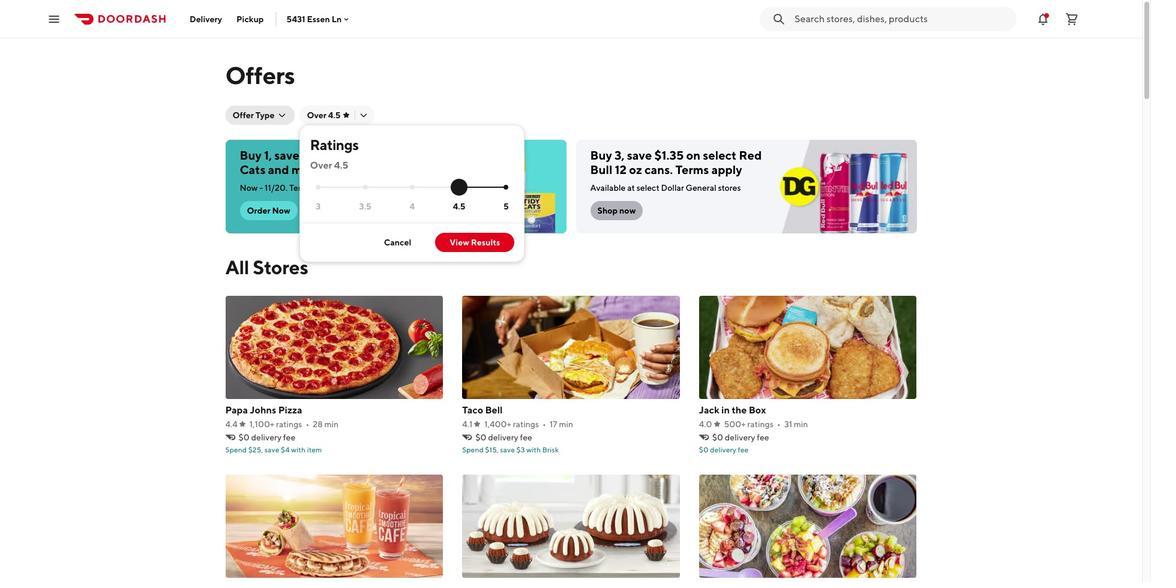 Task type: locate. For each thing, give the bounding box(es) containing it.
1 spend from the left
[[225, 446, 247, 455]]

over up ratings
[[307, 110, 327, 120]]

now
[[240, 183, 258, 193], [272, 206, 290, 216]]

0 horizontal spatial with
[[291, 446, 306, 455]]

over inside button
[[307, 110, 327, 120]]

over 4.5
[[307, 110, 341, 120], [310, 160, 349, 171]]

$15,
[[485, 446, 499, 455]]

bell
[[485, 405, 503, 416]]

4.5 up view
[[453, 202, 466, 211]]

500+ ratings
[[724, 420, 774, 429]]

now right order
[[272, 206, 290, 216]]

select left tidy
[[333, 148, 367, 162]]

apply
[[712, 163, 743, 177], [314, 183, 335, 193]]

spend left the $15,
[[462, 446, 484, 455]]

results
[[471, 238, 500, 247]]

on
[[316, 148, 331, 162], [687, 148, 701, 162]]

0 vertical spatial apply
[[712, 163, 743, 177]]

min right 31
[[794, 420, 809, 429]]

ratings down pizza
[[276, 420, 302, 429]]

3 ratings from the left
[[748, 420, 774, 429]]

now left -
[[240, 183, 258, 193]]

apply up 3
[[314, 183, 335, 193]]

1 horizontal spatial terms
[[676, 163, 709, 177]]

terms inside buy 3, save $1.35 on select red bull 12 oz cans. terms apply
[[676, 163, 709, 177]]

buy inside buy 1, save $1 on select tidy cats and more
[[240, 148, 262, 162]]

open menu image
[[47, 12, 61, 26]]

select right the at
[[637, 183, 660, 193]]

with
[[291, 446, 306, 455], [527, 446, 541, 455]]

1 horizontal spatial buy
[[591, 148, 612, 162]]

• for papa johns pizza
[[306, 420, 309, 429]]

ratings for taco bell
[[513, 420, 539, 429]]

select left red
[[703, 148, 737, 162]]

1 min from the left
[[324, 420, 339, 429]]

• for jack in the box
[[777, 420, 781, 429]]

$0 down in in the right bottom of the page
[[713, 433, 724, 443]]

1 vertical spatial now
[[272, 206, 290, 216]]

fee for taco bell
[[520, 433, 533, 443]]

4.5 up ratings
[[328, 110, 341, 120]]

save left $4
[[265, 446, 280, 455]]

28
[[313, 420, 323, 429]]

over
[[307, 110, 327, 120], [310, 160, 332, 171]]

select inside buy 3, save $1.35 on select red bull 12 oz cans. terms apply
[[703, 148, 737, 162]]

save up oz
[[627, 148, 652, 162]]

buy for buy 1, save $1 on select tidy cats and more
[[240, 148, 262, 162]]

0 horizontal spatial ratings
[[276, 420, 302, 429]]

0 vertical spatial terms
[[676, 163, 709, 177]]

3
[[316, 202, 321, 211]]

with for taco bell
[[527, 446, 541, 455]]

buy inside buy 3, save $1.35 on select red bull 12 oz cans. terms apply
[[591, 148, 612, 162]]

0 horizontal spatial •
[[306, 420, 309, 429]]

1 • from the left
[[306, 420, 309, 429]]

shop
[[598, 206, 618, 216]]

1 on from the left
[[316, 148, 331, 162]]

5431 essen ln
[[287, 14, 342, 24]]

2 on from the left
[[687, 148, 701, 162]]

0 horizontal spatial buy
[[240, 148, 262, 162]]

offer type
[[233, 110, 275, 120]]

4.5
[[328, 110, 341, 120], [334, 160, 349, 171], [453, 202, 466, 211]]

cancel
[[384, 238, 411, 247]]

3 stars and over image
[[316, 185, 321, 190]]

1 horizontal spatial now
[[272, 206, 290, 216]]

2 horizontal spatial •
[[777, 420, 781, 429]]

min right 17
[[559, 420, 574, 429]]

papa
[[225, 405, 248, 416]]

apply inside buy 3, save $1.35 on select red bull 12 oz cans. terms apply
[[712, 163, 743, 177]]

shop now
[[598, 206, 636, 216]]

4.5 inside button
[[328, 110, 341, 120]]

2 • from the left
[[543, 420, 546, 429]]

ratings down box
[[748, 420, 774, 429]]

0 horizontal spatial on
[[316, 148, 331, 162]]

in
[[722, 405, 730, 416]]

select inside buy 1, save $1 on select tidy cats and more
[[333, 148, 367, 162]]

fee for papa johns pizza
[[283, 433, 296, 443]]

$0
[[239, 433, 250, 443], [476, 433, 487, 443], [713, 433, 724, 443], [699, 446, 709, 455]]

on right $1.35
[[687, 148, 701, 162]]

5431
[[287, 14, 305, 24]]

save
[[275, 148, 300, 162], [627, 148, 652, 162], [265, 446, 280, 455], [500, 446, 515, 455]]

1 vertical spatial apply
[[314, 183, 335, 193]]

min for taco bell
[[559, 420, 574, 429]]

1 horizontal spatial spend
[[462, 446, 484, 455]]

ratings up $3
[[513, 420, 539, 429]]

$0 up the $15,
[[476, 433, 487, 443]]

cans.
[[645, 163, 673, 177]]

box
[[749, 405, 766, 416]]

select for red
[[703, 148, 737, 162]]

0 vertical spatial now
[[240, 183, 258, 193]]

on inside buy 1, save $1 on select tidy cats and more
[[316, 148, 331, 162]]

save inside buy 3, save $1.35 on select red bull 12 oz cans. terms apply
[[627, 148, 652, 162]]

2 ratings from the left
[[513, 420, 539, 429]]

select
[[333, 148, 367, 162], [703, 148, 737, 162], [637, 183, 660, 193]]

$0 up $25, in the bottom of the page
[[239, 433, 250, 443]]

• for taco bell
[[543, 420, 546, 429]]

1 horizontal spatial with
[[527, 446, 541, 455]]

2 buy from the left
[[591, 148, 612, 162]]

2 horizontal spatial ratings
[[748, 420, 774, 429]]

item
[[307, 446, 322, 455]]

over 4.5 up ratings
[[307, 110, 341, 120]]

2 horizontal spatial select
[[703, 148, 737, 162]]

• left 31
[[777, 420, 781, 429]]

• left 17
[[543, 420, 546, 429]]

save left $3
[[500, 446, 515, 455]]

31
[[785, 420, 793, 429]]

papa johns pizza
[[225, 405, 302, 416]]

pickup button
[[229, 9, 271, 29]]

1,100+ ratings
[[250, 420, 302, 429]]

0 horizontal spatial select
[[333, 148, 367, 162]]

over 4.5 inside button
[[307, 110, 341, 120]]

4.5 down ratings
[[334, 160, 349, 171]]

save for $1.35
[[627, 148, 652, 162]]

spend $15, save $3 with brisk
[[462, 446, 559, 455]]

and
[[268, 163, 289, 177]]

2 min from the left
[[559, 420, 574, 429]]

• 17 min
[[543, 420, 574, 429]]

$3
[[517, 446, 525, 455]]

buy up 'bull'
[[591, 148, 612, 162]]

1 vertical spatial over
[[310, 160, 332, 171]]

5
[[504, 202, 509, 211]]

over up 3 stars and over icon
[[310, 160, 332, 171]]

save up and
[[275, 148, 300, 162]]

buy 3, save $1.35 on select red bull 12 oz cans. terms apply
[[591, 148, 762, 177]]

17
[[550, 420, 558, 429]]

•
[[306, 420, 309, 429], [543, 420, 546, 429], [777, 420, 781, 429]]

delivery button
[[183, 9, 229, 29]]

spend for papa
[[225, 446, 247, 455]]

1 horizontal spatial •
[[543, 420, 546, 429]]

taco
[[462, 405, 483, 416]]

all stores
[[225, 256, 308, 279]]

1 horizontal spatial min
[[559, 420, 574, 429]]

min for jack in the box
[[794, 420, 809, 429]]

save for $1
[[275, 148, 300, 162]]

$4
[[281, 446, 290, 455]]

2 with from the left
[[527, 446, 541, 455]]

min right 28
[[324, 420, 339, 429]]

0 horizontal spatial apply
[[314, 183, 335, 193]]

0 vertical spatial 4.5
[[328, 110, 341, 120]]

buy up "cats"
[[240, 148, 262, 162]]

2 horizontal spatial min
[[794, 420, 809, 429]]

buy
[[240, 148, 262, 162], [591, 148, 612, 162]]

1 buy from the left
[[240, 148, 262, 162]]

0 horizontal spatial min
[[324, 420, 339, 429]]

$0 down 4.0
[[699, 446, 709, 455]]

on for $1
[[316, 148, 331, 162]]

spend
[[225, 446, 247, 455], [462, 446, 484, 455]]

4.4
[[225, 420, 238, 429]]

jack
[[699, 405, 720, 416]]

terms up general
[[676, 163, 709, 177]]

delivery
[[190, 14, 222, 24]]

0 horizontal spatial spend
[[225, 446, 247, 455]]

with right $3
[[527, 446, 541, 455]]

1 horizontal spatial apply
[[712, 163, 743, 177]]

3 min from the left
[[794, 420, 809, 429]]

jack in the box
[[699, 405, 766, 416]]

1 horizontal spatial on
[[687, 148, 701, 162]]

over 4.5 down ratings
[[310, 160, 349, 171]]

essen
[[307, 14, 330, 24]]

1 ratings from the left
[[276, 420, 302, 429]]

Store search: begin typing to search for stores available on DoorDash text field
[[795, 12, 1010, 26]]

on right $1 at the top left
[[316, 148, 331, 162]]

apply up stores
[[712, 163, 743, 177]]

with right $4
[[291, 446, 306, 455]]

$0 for taco
[[476, 433, 487, 443]]

1,
[[264, 148, 272, 162]]

1 with from the left
[[291, 446, 306, 455]]

delivery for johns
[[251, 433, 282, 443]]

spend left $25, in the bottom of the page
[[225, 446, 247, 455]]

• left 28
[[306, 420, 309, 429]]

0 vertical spatial over 4.5
[[307, 110, 341, 120]]

terms left 3 stars and over icon
[[289, 183, 312, 193]]

fee for jack in the box
[[757, 433, 770, 443]]

tidy
[[369, 148, 393, 162]]

ratings
[[276, 420, 302, 429], [513, 420, 539, 429], [748, 420, 774, 429]]

save for $3
[[500, 446, 515, 455]]

save inside buy 1, save $1 on select tidy cats and more
[[275, 148, 300, 162]]

4 stars and over image
[[410, 185, 415, 190]]

fee
[[283, 433, 296, 443], [520, 433, 533, 443], [757, 433, 770, 443], [738, 446, 749, 455]]

$0 delivery fee
[[239, 433, 296, 443], [476, 433, 533, 443], [713, 433, 770, 443], [699, 446, 749, 455]]

ln
[[332, 14, 342, 24]]

3 • from the left
[[777, 420, 781, 429]]

0 vertical spatial over
[[307, 110, 327, 120]]

1 vertical spatial terms
[[289, 183, 312, 193]]

min
[[324, 420, 339, 429], [559, 420, 574, 429], [794, 420, 809, 429]]

2 spend from the left
[[462, 446, 484, 455]]

1 horizontal spatial ratings
[[513, 420, 539, 429]]

on inside buy 3, save $1.35 on select red bull 12 oz cans. terms apply
[[687, 148, 701, 162]]

1,400+ ratings
[[485, 420, 539, 429]]



Task type: vqa. For each thing, say whether or not it's contained in the screenshot.
'1' button
no



Task type: describe. For each thing, give the bounding box(es) containing it.
1,100+
[[250, 420, 275, 429]]

oz
[[629, 163, 642, 177]]

spend for taco
[[462, 446, 484, 455]]

12
[[615, 163, 627, 177]]

buy 1, save $1 on select tidy cats and more
[[240, 148, 393, 177]]

bull
[[591, 163, 613, 177]]

offer type button
[[225, 106, 295, 125]]

save for $4
[[265, 446, 280, 455]]

stores
[[253, 256, 308, 279]]

$0 for jack
[[713, 433, 724, 443]]

$1.35
[[655, 148, 684, 162]]

• 31 min
[[777, 420, 809, 429]]

all
[[225, 256, 249, 279]]

available
[[591, 183, 626, 193]]

$1
[[302, 148, 314, 162]]

$0 delivery fee for johns
[[239, 433, 296, 443]]

11/20.
[[265, 183, 288, 193]]

ratings
[[310, 136, 359, 153]]

pizza
[[278, 405, 302, 416]]

more
[[292, 163, 321, 177]]

500+
[[724, 420, 746, 429]]

pickup
[[237, 14, 264, 24]]

2 vertical spatial 4.5
[[453, 202, 466, 211]]

view
[[450, 238, 470, 247]]

delivery for bell
[[488, 433, 519, 443]]

general
[[686, 183, 717, 193]]

spend $25, save $4 with item
[[225, 446, 322, 455]]

• 28 min
[[306, 420, 339, 429]]

min for papa johns pizza
[[324, 420, 339, 429]]

4.0
[[699, 420, 712, 429]]

red
[[739, 148, 762, 162]]

0 horizontal spatial terms
[[289, 183, 312, 193]]

0 horizontal spatial now
[[240, 183, 258, 193]]

over 4.5 button
[[300, 106, 375, 125]]

5431 essen ln button
[[287, 14, 351, 24]]

on for $1.35
[[687, 148, 701, 162]]

3,
[[615, 148, 625, 162]]

$0 delivery fee for in
[[713, 433, 770, 443]]

$0 delivery fee for bell
[[476, 433, 533, 443]]

offers
[[225, 61, 295, 89]]

notification bell image
[[1036, 12, 1051, 26]]

cancel button
[[370, 233, 426, 252]]

offer
[[233, 110, 254, 120]]

-
[[260, 183, 263, 193]]

shop now button
[[591, 201, 643, 220]]

1 horizontal spatial select
[[637, 183, 660, 193]]

order now button
[[240, 201, 298, 220]]

view results button
[[435, 233, 515, 252]]

$25,
[[248, 446, 263, 455]]

brisk
[[543, 446, 559, 455]]

4.1
[[462, 420, 473, 429]]

4
[[410, 202, 415, 211]]

johns
[[250, 405, 276, 416]]

taco bell
[[462, 405, 503, 416]]

the
[[732, 405, 747, 416]]

now inside button
[[272, 206, 290, 216]]

now
[[620, 206, 636, 216]]

3.5
[[359, 202, 372, 211]]

buy for buy 3, save $1.35 on select red bull 12 oz cans. terms apply
[[591, 148, 612, 162]]

at
[[628, 183, 635, 193]]

order
[[247, 206, 271, 216]]

1 vertical spatial over 4.5
[[310, 160, 349, 171]]

ratings for jack in the box
[[748, 420, 774, 429]]

view results
[[450, 238, 500, 247]]

dollar
[[661, 183, 684, 193]]

3.5 stars and over image
[[363, 185, 368, 190]]

now - 11/20. terms apply
[[240, 183, 335, 193]]

select for tidy
[[333, 148, 367, 162]]

cats
[[240, 163, 266, 177]]

with for papa johns pizza
[[291, 446, 306, 455]]

stores
[[718, 183, 741, 193]]

ratings for papa johns pizza
[[276, 420, 302, 429]]

$0 for papa
[[239, 433, 250, 443]]

5 stars and over image
[[504, 185, 509, 190]]

1 vertical spatial 4.5
[[334, 160, 349, 171]]

1,400+
[[485, 420, 511, 429]]

order now
[[247, 206, 290, 216]]

available at select dollar general stores
[[591, 183, 741, 193]]

type
[[256, 110, 275, 120]]

delivery for in
[[725, 433, 756, 443]]

0 items, open order cart image
[[1065, 12, 1080, 26]]



